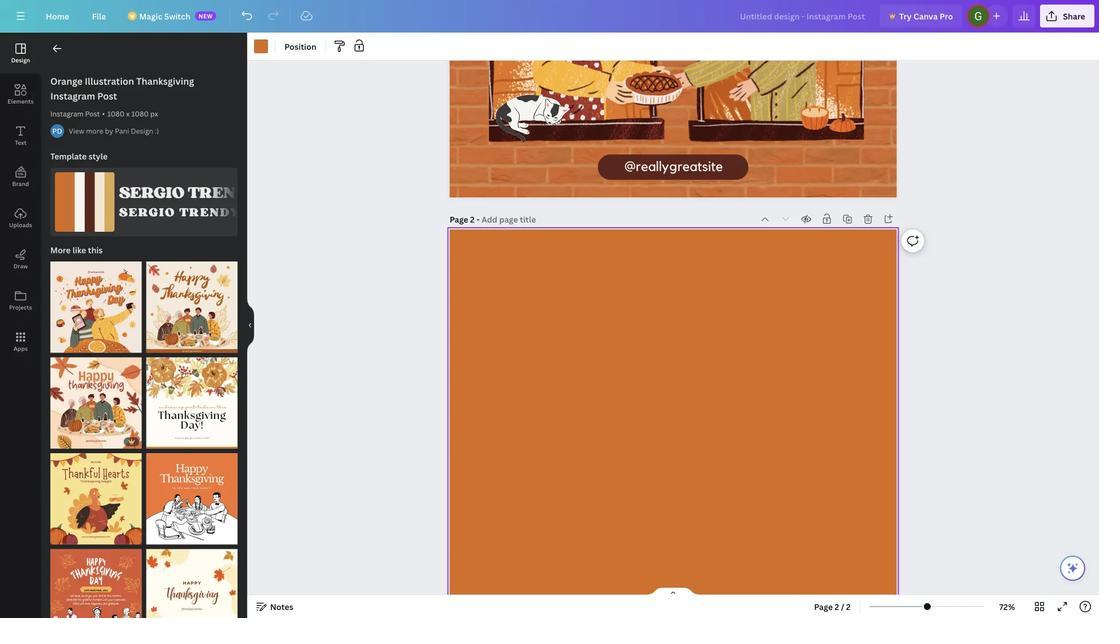 Task type: vqa. For each thing, say whether or not it's contained in the screenshot.
the right "to"
no



Task type: locate. For each thing, give the bounding box(es) containing it.
template style
[[50, 151, 108, 162]]

1080 left "x" on the top
[[107, 109, 125, 119]]

page
[[450, 214, 469, 225], [815, 602, 833, 613]]

notes button
[[252, 598, 298, 616]]

1 horizontal spatial design
[[131, 126, 153, 136]]

orange white minimal doodle illustrative thanksgiving instagram post group
[[146, 447, 238, 545]]

yellow and orange simple happy thanksgiving instagram post image
[[146, 550, 238, 619]]

magic
[[139, 11, 162, 21]]

1 horizontal spatial 2
[[835, 602, 840, 613]]

page 2 -
[[450, 214, 482, 225]]

post
[[97, 90, 117, 102], [85, 109, 100, 119]]

more like this
[[50, 245, 103, 256]]

0 vertical spatial design
[[11, 56, 30, 64]]

instagram inside orange illustration thanksgiving instagram post
[[50, 90, 95, 102]]

home link
[[37, 5, 78, 27]]

0 horizontal spatial 2
[[470, 214, 475, 225]]

1 vertical spatial design
[[131, 126, 153, 136]]

1 instagram from the top
[[50, 90, 95, 102]]

design button
[[0, 33, 41, 74]]

1080 right "x" on the top
[[131, 109, 149, 119]]

1 horizontal spatial page
[[815, 602, 833, 613]]

2 1080 from the left
[[131, 109, 149, 119]]

2 right /
[[847, 602, 851, 613]]

2
[[470, 214, 475, 225], [835, 602, 840, 613], [847, 602, 851, 613]]

#db6a17 image
[[254, 40, 268, 53]]

instagram down orange on the left of page
[[50, 90, 95, 102]]

this
[[88, 245, 103, 256]]

view more by pani design :) button
[[69, 125, 159, 137]]

post down illustration
[[97, 90, 117, 102]]

#db6a17 image
[[254, 40, 268, 53]]

thanksgiving
[[136, 75, 194, 87]]

template
[[50, 151, 87, 162]]

elements button
[[0, 74, 41, 115]]

design up elements button
[[11, 56, 30, 64]]

2 left -
[[470, 214, 475, 225]]

0 vertical spatial page
[[450, 214, 469, 225]]

1 vertical spatial instagram
[[50, 109, 84, 119]]

sergio
[[119, 183, 184, 202], [119, 205, 176, 220]]

1080 x 1080 px
[[107, 109, 158, 119]]

orange playful thanksgiving instagram post image
[[50, 262, 142, 353]]

Design title text field
[[731, 5, 876, 27]]

orange white minimal doodle illustrative thanksgiving instagram post image
[[146, 454, 238, 545]]

switch
[[164, 11, 191, 21]]

draw
[[13, 262, 28, 270]]

1 vertical spatial page
[[815, 602, 833, 613]]

side panel tab list
[[0, 33, 41, 363]]

hide image
[[247, 298, 254, 353]]

1080
[[107, 109, 125, 119], [131, 109, 149, 119]]

elements
[[8, 97, 34, 105]]

0 vertical spatial trendy
[[188, 183, 260, 202]]

1 vertical spatial sergio
[[119, 205, 176, 220]]

0 horizontal spatial 1080
[[107, 109, 125, 119]]

/
[[842, 602, 845, 613]]

orange
[[50, 75, 83, 87]]

new
[[199, 12, 213, 20]]

design left :)
[[131, 126, 153, 136]]

0 horizontal spatial design
[[11, 56, 30, 64]]

orange playful thanksgiving instagram post group
[[50, 255, 142, 353]]

1 horizontal spatial 1080
[[131, 109, 149, 119]]

1 vertical spatial post
[[85, 109, 100, 119]]

post inside orange illustration thanksgiving instagram post
[[97, 90, 117, 102]]

design
[[11, 56, 30, 64], [131, 126, 153, 136]]

0 vertical spatial sergio
[[119, 183, 184, 202]]

1 sergio from the top
[[119, 183, 184, 202]]

uploads
[[9, 221, 32, 229]]

style
[[89, 151, 108, 162]]

more
[[86, 126, 103, 136]]

trendy
[[188, 183, 260, 202], [179, 205, 241, 220]]

try canva pro button
[[880, 5, 963, 27]]

page left /
[[815, 602, 833, 613]]

page 2 / 2 button
[[810, 598, 856, 616]]

page inside page 2 / 2 button
[[815, 602, 833, 613]]

post up more
[[85, 109, 100, 119]]

1 1080 from the left
[[107, 109, 125, 119]]

0 vertical spatial instagram
[[50, 90, 95, 102]]

@reallygreatsite
[[625, 161, 724, 174]]

2 instagram from the top
[[50, 109, 84, 119]]

apps
[[14, 345, 28, 353]]

instagram post
[[50, 109, 100, 119]]

0 horizontal spatial page
[[450, 214, 469, 225]]

more
[[50, 245, 71, 256]]

2 for -
[[470, 214, 475, 225]]

orange watercolor happy thanksgiving instagram post image
[[146, 358, 238, 449]]

illustration
[[85, 75, 134, 87]]

design inside button
[[11, 56, 30, 64]]

instagram
[[50, 90, 95, 102], [50, 109, 84, 119]]

0 vertical spatial post
[[97, 90, 117, 102]]

orange illustration thanksgiving instagram post
[[50, 75, 194, 102]]

2 left /
[[835, 602, 840, 613]]

by
[[105, 126, 113, 136]]

72% button
[[989, 598, 1027, 616]]

page left -
[[450, 214, 469, 225]]

show pages image
[[646, 588, 701, 597]]

orange illustrative playful happy thanksgiving day instagram post group
[[50, 543, 142, 619]]

instagram up the view
[[50, 109, 84, 119]]



Task type: describe. For each thing, give the bounding box(es) containing it.
2 horizontal spatial 2
[[847, 602, 851, 613]]

pani design :) image
[[50, 124, 64, 138]]

canva assistant image
[[1067, 562, 1080, 576]]

position button
[[280, 37, 321, 56]]

share button
[[1041, 5, 1095, 27]]

file
[[92, 11, 106, 21]]

projects
[[9, 304, 32, 311]]

like
[[73, 245, 86, 256]]

page 2 / 2
[[815, 602, 851, 613]]

yellow illustrative thanksgiving instagram post group
[[50, 447, 142, 545]]

px
[[150, 109, 158, 119]]

design inside button
[[131, 126, 153, 136]]

beige yellow cute illustrative happy thanksgiving instagram post group
[[146, 255, 238, 353]]

uploads button
[[0, 198, 41, 239]]

pani
[[115, 126, 129, 136]]

canva
[[914, 11, 938, 21]]

orange watercolor happy thanksgiving instagram post group
[[146, 351, 238, 449]]

sergio trendy sergio trendy
[[119, 183, 260, 220]]

magic switch
[[139, 11, 191, 21]]

2 sergio from the top
[[119, 205, 176, 220]]

text button
[[0, 115, 41, 156]]

Page title text field
[[482, 214, 538, 225]]

main menu bar
[[0, 0, 1100, 33]]

view
[[69, 126, 84, 136]]

x
[[126, 109, 130, 119]]

page for page 2 / 2
[[815, 602, 833, 613]]

brand
[[12, 180, 29, 188]]

view more by pani design :)
[[69, 126, 159, 136]]

pani design :) element
[[50, 124, 64, 138]]

try canva pro
[[900, 11, 954, 21]]

pro
[[940, 11, 954, 21]]

file button
[[83, 5, 115, 27]]

text
[[15, 139, 26, 146]]

yellow and orange simple happy thanksgiving instagram post group
[[146, 543, 238, 619]]

projects button
[[0, 280, 41, 321]]

brand button
[[0, 156, 41, 198]]

share
[[1064, 11, 1086, 21]]

yellow illustrative thanksgiving instagram post image
[[50, 454, 142, 545]]

72%
[[1000, 602, 1016, 613]]

draw button
[[0, 239, 41, 280]]

page for page 2 -
[[450, 214, 469, 225]]

1 vertical spatial trendy
[[179, 205, 241, 220]]

orange illustrative playful happy thanksgiving day instagram post image
[[50, 550, 142, 619]]

:)
[[155, 126, 159, 136]]

try
[[900, 11, 912, 21]]

orange illustrated happy thanksgiving day instagram post group
[[50, 351, 142, 449]]

orange illustrated happy thanksgiving day instagram post image
[[50, 358, 142, 449]]

beige yellow cute illustrative happy thanksgiving instagram post image
[[146, 262, 238, 353]]

position
[[285, 41, 317, 52]]

-
[[477, 214, 480, 225]]

2 for /
[[835, 602, 840, 613]]

notes
[[270, 602, 294, 613]]

home
[[46, 11, 69, 21]]

apps button
[[0, 321, 41, 363]]



